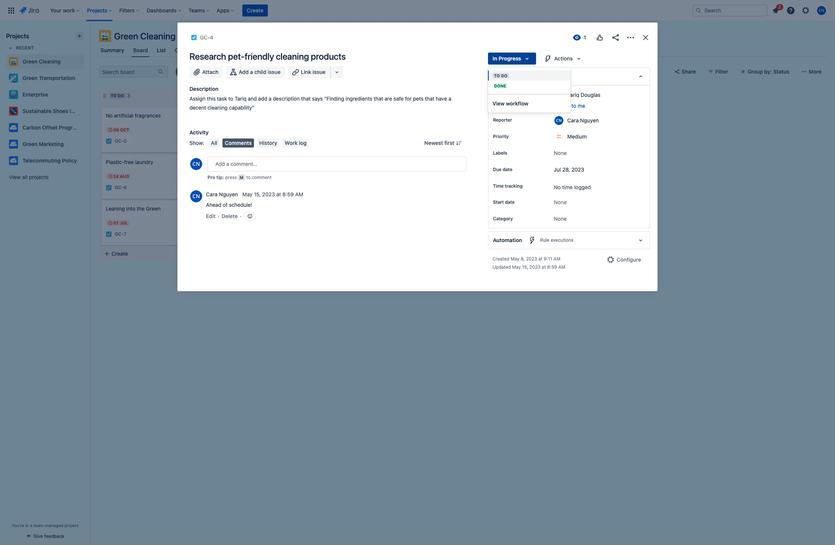 Task type: vqa. For each thing, say whether or not it's contained in the screenshot.
the Transition to eco-friendly cleaning products
yes



Task type: describe. For each thing, give the bounding box(es) containing it.
newest first
[[425, 140, 455, 146]]

0 horizontal spatial 8:59
[[283, 191, 294, 198]]

0 vertical spatial am
[[295, 191, 303, 198]]

pages
[[261, 47, 276, 53]]

view for view all projects
[[9, 174, 21, 180]]

0 horizontal spatial products
[[212, 194, 233, 200]]

leaning
[[106, 205, 125, 212]]

2 vertical spatial friendly
[[246, 186, 264, 193]]

have
[[436, 95, 447, 102]]

green marketing link
[[6, 137, 81, 152]]

menu bar inside research pet-friendly cleaning products dialog
[[207, 139, 311, 148]]

0 horizontal spatial cara nguyen
[[206, 191, 238, 198]]

activity
[[190, 129, 209, 136]]

do for to do
[[501, 73, 508, 78]]

enterprise
[[23, 91, 48, 98]]

green marketing
[[23, 141, 64, 147]]

configure
[[617, 257, 642, 263]]

1 horizontal spatial nguyen
[[580, 117, 599, 123]]

medium image for plastic-free laundry
[[176, 185, 182, 191]]

1 horizontal spatial 4
[[230, 215, 233, 221]]

list link
[[155, 44, 167, 57]]

jul inside research pet-friendly cleaning products dialog
[[554, 166, 561, 173]]

gc-5 link
[[115, 138, 127, 144]]

comment
[[252, 175, 272, 180]]

1 vertical spatial at
[[539, 256, 543, 262]]

2 vertical spatial at
[[542, 264, 546, 270]]

give feedback
[[33, 533, 64, 539]]

create banner
[[0, 0, 836, 21]]

comments button
[[223, 139, 254, 148]]

time tracking
[[493, 183, 523, 189]]

for
[[405, 95, 412, 102]]

schedule!
[[229, 202, 252, 208]]

labels
[[493, 150, 507, 156]]

payton hansen image
[[196, 66, 208, 78]]

3 that from the left
[[425, 95, 435, 102]]

forms
[[236, 47, 252, 53]]

to do
[[494, 73, 508, 78]]

program
[[59, 124, 80, 131]]

4 inside research pet-friendly cleaning products dialog
[[210, 34, 213, 41]]

Search board text field
[[100, 66, 157, 77]]

link issue
[[301, 69, 326, 75]]

lowest image
[[282, 152, 288, 158]]

0 horizontal spatial create button
[[99, 247, 201, 261]]

reports link
[[308, 44, 331, 57]]

gc- down 30 nov in the left of the page
[[221, 152, 230, 157]]

1 vertical spatial research pet-friendly cleaning products
[[212, 186, 286, 200]]

friendly inside research pet-friendly cleaning products dialog
[[245, 51, 274, 62]]

cleaning inside description assign this task to tariq and add a description that says "finding ingredients that are safe for pets that have a decent cleaning capability"
[[208, 104, 228, 111]]

task image for no artificial fragrances
[[106, 138, 112, 144]]

sustainable shoes initiative link
[[6, 104, 91, 119]]

0 vertical spatial green cleaning
[[114, 31, 176, 41]]

0 vertical spatial tariq douglas image
[[186, 66, 198, 78]]

1 vertical spatial cara
[[206, 191, 218, 198]]

0 vertical spatial 15,
[[254, 191, 261, 198]]

06 october 2023 image
[[107, 127, 113, 133]]

automation
[[493, 237, 522, 243]]

issue inside button
[[313, 69, 326, 75]]

progress for in progress 2
[[222, 93, 245, 98]]

30 nov
[[219, 141, 235, 146]]

in progress
[[493, 55, 521, 62]]

add reaction image
[[247, 213, 253, 219]]

eco-
[[243, 112, 254, 119]]

m
[[240, 175, 244, 180]]

workflow
[[506, 100, 529, 107]]

2 vertical spatial am
[[559, 264, 566, 270]]

2 vertical spatial may
[[512, 264, 521, 270]]

in for in progress 2
[[217, 93, 221, 98]]

telecommuting policy link
[[6, 153, 81, 168]]

timeline
[[206, 47, 227, 53]]

none for labels
[[554, 150, 567, 156]]

24 aug
[[113, 174, 129, 179]]

a inside add a child issue 'button'
[[250, 69, 253, 75]]

attach
[[202, 69, 219, 75]]

work log button
[[283, 139, 309, 148]]

decent
[[190, 104, 206, 111]]

time
[[493, 183, 504, 189]]

1 vertical spatial may
[[511, 256, 520, 262]]

due date
[[493, 167, 513, 172]]

jul for leaning into the green
[[120, 220, 128, 225]]

add a child issue
[[239, 69, 281, 75]]

06 october 2023 image
[[107, 127, 113, 133]]

cleaning inside the transition to eco-friendly cleaning products
[[212, 120, 232, 126]]

me
[[578, 102, 586, 109]]

are
[[385, 95, 392, 102]]

tariq inside description assign this task to tariq and add a description that says "finding ingredients that are safe for pets that have a decent cleaning capability"
[[235, 95, 247, 102]]

task
[[217, 95, 227, 102]]

nov
[[226, 141, 235, 146]]

1 vertical spatial tariq douglas image
[[185, 183, 194, 192]]

create button inside 'primary' element
[[242, 4, 268, 16]]

free
[[124, 159, 134, 165]]

no for no time logged
[[554, 184, 561, 190]]

gc-7 link
[[115, 231, 126, 237]]

updated
[[493, 264, 511, 270]]

research pet-friendly cleaning products inside dialog
[[190, 51, 346, 62]]

1 vertical spatial gc-4
[[221, 215, 233, 221]]

task image for gc-1
[[212, 152, 218, 158]]

create column image
[[420, 90, 429, 99]]

green transportation link
[[6, 71, 81, 86]]

0 vertical spatial at
[[277, 191, 281, 198]]

history button
[[257, 139, 280, 148]]

green cleaning link
[[6, 54, 81, 69]]

1 vertical spatial pet-
[[236, 186, 246, 193]]

search image
[[696, 7, 702, 13]]

edit button
[[206, 212, 216, 220]]

actions
[[555, 55, 573, 62]]

in for in progress
[[493, 55, 498, 62]]

to inside button
[[572, 102, 577, 109]]

logged
[[575, 184, 591, 190]]

1 horizontal spatial cleaning
[[140, 31, 176, 41]]

cleaning up link
[[276, 51, 309, 62]]

gc- for no artificial fragrances
[[115, 138, 124, 144]]

pets
[[413, 95, 424, 102]]

1 vertical spatial cara nguyen image
[[185, 230, 194, 239]]

2023 right 28,
[[572, 166, 585, 173]]

team-
[[33, 523, 45, 528]]

done for done 0
[[322, 93, 335, 98]]

0 horizontal spatial green cleaning
[[23, 58, 61, 65]]

1 vertical spatial 0
[[222, 165, 225, 171]]

carbon offset program link
[[6, 120, 81, 135]]

into
[[126, 205, 135, 212]]

tab list containing board
[[95, 44, 831, 57]]

of
[[223, 202, 228, 208]]

actions button
[[540, 53, 588, 65]]

1 vertical spatial 2
[[248, 92, 252, 99]]

cleaning down comment
[[265, 186, 286, 193]]

capability"
[[229, 104, 255, 111]]

reporter pin to top. only you can see pinned fields. image
[[514, 117, 520, 123]]

research pet-friendly cleaning products dialog
[[178, 23, 658, 291]]

newest
[[425, 140, 443, 146]]

offset
[[42, 124, 58, 131]]

all
[[211, 140, 217, 146]]

gc-6 link
[[115, 184, 127, 191]]

green transportation
[[23, 75, 75, 81]]

1 vertical spatial 1
[[227, 165, 229, 171]]

issue inside 'button'
[[268, 69, 281, 75]]

attach button
[[190, 66, 223, 78]]

to right m on the top of the page
[[246, 175, 251, 180]]

done 0
[[322, 92, 341, 99]]

15, inside created may 8, 2023 at 9:11 am updated may 15, 2023 at 8:59 am
[[522, 264, 529, 270]]

do for to do 3
[[118, 93, 124, 98]]

medium image for no artificial fragrances
[[176, 138, 182, 144]]

2 that from the left
[[374, 95, 383, 102]]

transportation
[[39, 75, 75, 81]]

task image for gc-7
[[106, 231, 112, 237]]

oct
[[120, 127, 129, 132]]

details element
[[488, 68, 651, 86]]

gc-7
[[115, 231, 126, 237]]

Add a comment… field
[[208, 157, 467, 172]]

and
[[248, 95, 257, 102]]

7
[[124, 231, 126, 237]]

date for none
[[505, 199, 515, 205]]

log
[[299, 140, 307, 146]]

24
[[113, 174, 119, 179]]

ahead
[[206, 202, 221, 208]]

pet- inside dialog
[[228, 51, 245, 62]]

gc-4 inside research pet-friendly cleaning products dialog
[[200, 34, 213, 41]]

6
[[124, 185, 127, 190]]

give
[[33, 533, 43, 539]]

assign inside description assign this task to tariq and add a description that says "finding ingredients that are safe for pets that have a decent cleaning capability"
[[190, 95, 206, 102]]

to inside description assign this task to tariq and add a description that says "finding ingredients that are safe for pets that have a decent cleaning capability"
[[229, 95, 233, 102]]

no for no artificial fragrances
[[106, 112, 113, 119]]

view all projects link
[[6, 170, 84, 184]]

collapse recent projects image
[[6, 44, 15, 53]]

gc- for leaning into the green
[[115, 231, 124, 237]]

1 vertical spatial am
[[554, 256, 561, 262]]

06
[[113, 127, 119, 132]]

28
[[219, 204, 225, 209]]



Task type: locate. For each thing, give the bounding box(es) containing it.
no up 06 october 2023 icon
[[106, 112, 113, 119]]

friendly inside the transition to eco-friendly cleaning products
[[254, 112, 273, 119]]

comments
[[225, 140, 252, 146]]

work log
[[285, 140, 307, 146]]

assign up decent
[[190, 95, 206, 102]]

progress up to do
[[499, 55, 521, 62]]

issue right link
[[313, 69, 326, 75]]

gc-4 link down 28 jul
[[221, 215, 233, 221]]

a
[[250, 69, 253, 75], [269, 95, 272, 102], [449, 95, 452, 102], [30, 523, 32, 528]]

0 vertical spatial may
[[243, 191, 253, 198]]

may left 8,
[[511, 256, 520, 262]]

green up enterprise
[[23, 75, 37, 81]]

0 left ingredients
[[338, 92, 341, 99]]

in inside in progress dropdown button
[[493, 55, 498, 62]]

none down time
[[554, 199, 567, 205]]

1 horizontal spatial view
[[493, 100, 505, 107]]

do down in progress
[[501, 73, 508, 78]]

1 horizontal spatial 2
[[779, 4, 782, 10]]

progress for in progress
[[499, 55, 521, 62]]

cleaning up transition
[[208, 104, 228, 111]]

to left me
[[572, 102, 577, 109]]

products
[[311, 51, 346, 62], [233, 120, 255, 126], [212, 194, 233, 200]]

gc- left copy link to issue icon
[[200, 34, 210, 41]]

in right this
[[217, 93, 221, 98]]

2023 right 8,
[[526, 256, 537, 262]]

payton hansen image
[[185, 137, 194, 146]]

1 horizontal spatial progress
[[499, 55, 521, 62]]

1 vertical spatial cara nguyen
[[206, 191, 238, 198]]

ingredients
[[346, 95, 373, 102]]

that left are
[[374, 95, 383, 102]]

1 vertical spatial research
[[212, 186, 234, 193]]

gc- inside research pet-friendly cleaning products dialog
[[200, 34, 210, 41]]

view
[[493, 100, 505, 107], [9, 174, 21, 180]]

cara nguyen image
[[176, 66, 188, 78], [185, 230, 194, 239]]

view down assignee
[[493, 100, 505, 107]]

projects
[[29, 174, 49, 180]]

0 horizontal spatial cara
[[206, 191, 218, 198]]

calendar
[[175, 47, 197, 53]]

friendly down comment
[[246, 186, 264, 193]]

28 july 2023 image
[[213, 204, 219, 210]]

3 medium image from the top
[[176, 231, 182, 237]]

done up assignee
[[494, 83, 507, 88]]

nguyen down me
[[580, 117, 599, 123]]

tariq douglas
[[568, 91, 601, 98]]

created may 8, 2023 at 9:11 am updated may 15, 2023 at 8:59 am
[[493, 256, 566, 270]]

cara down assign to me
[[568, 117, 579, 123]]

carbon offset program
[[23, 124, 80, 131]]

copy link to issue image
[[212, 34, 218, 40]]

2 none from the top
[[554, 199, 567, 205]]

2 horizontal spatial products
[[311, 51, 346, 62]]

description
[[273, 95, 300, 102]]

task image
[[212, 152, 218, 158], [106, 231, 112, 237]]

may up schedule!
[[243, 191, 253, 198]]

products inside dialog
[[311, 51, 346, 62]]

cara nguyen down me
[[568, 117, 599, 123]]

1 vertical spatial cleaning
[[39, 58, 61, 65]]

green up summary
[[114, 31, 138, 41]]

1 vertical spatial 4
[[230, 215, 233, 221]]

4 up timeline
[[210, 34, 213, 41]]

gc- down 07 jul on the left top of page
[[115, 231, 124, 237]]

no left time
[[554, 184, 561, 190]]

to inside the transition to eco-friendly cleaning products
[[237, 112, 242, 119]]

gc- down 24 aug
[[115, 185, 124, 190]]

give feedback button
[[21, 530, 69, 542]]

1 vertical spatial do
[[118, 93, 124, 98]]

this
[[207, 95, 216, 102]]

1 that from the left
[[301, 95, 311, 102]]

medium image
[[176, 138, 182, 144], [176, 185, 182, 191], [176, 231, 182, 237]]

view inside button
[[493, 100, 505, 107]]

add a child issue button
[[226, 66, 285, 78]]

0 vertical spatial view
[[493, 100, 505, 107]]

done down link web pages and more image
[[322, 93, 335, 98]]

0 vertical spatial research pet-friendly cleaning products
[[190, 51, 346, 62]]

friendly down add
[[254, 112, 273, 119]]

jul
[[554, 166, 561, 173], [226, 204, 234, 209], [120, 220, 128, 225]]

executions
[[551, 237, 574, 243]]

1 vertical spatial green cleaning
[[23, 58, 61, 65]]

task image left 'gc-7' "link" at the left of page
[[106, 231, 112, 237]]

medium image for leaning into the green
[[176, 231, 182, 237]]

jul 28, 2023
[[554, 166, 585, 173]]

2 vertical spatial none
[[554, 216, 567, 222]]

show:
[[190, 140, 204, 146]]

gc-4 down 28 jul
[[221, 215, 233, 221]]

tariq up assign to me
[[568, 91, 580, 98]]

0 horizontal spatial 15,
[[254, 191, 261, 198]]

do inside to do 3
[[118, 93, 124, 98]]

recent
[[16, 45, 34, 51]]

1 horizontal spatial cara
[[568, 117, 579, 123]]

done inside done 0
[[322, 93, 335, 98]]

task image left gc-1 link
[[212, 152, 218, 158]]

0 horizontal spatial 2
[[248, 92, 252, 99]]

1 horizontal spatial create
[[247, 7, 264, 13]]

1 none from the top
[[554, 150, 567, 156]]

0 vertical spatial cara nguyen
[[568, 117, 599, 123]]

automation element
[[488, 231, 651, 249]]

0 horizontal spatial done
[[322, 93, 335, 98]]

0 horizontal spatial create
[[111, 250, 128, 257]]

2 issue from the left
[[313, 69, 326, 75]]

1 horizontal spatial to
[[494, 73, 500, 78]]

0 vertical spatial cleaning
[[140, 31, 176, 41]]

1 vertical spatial nguyen
[[219, 191, 238, 198]]

0 vertical spatial create button
[[242, 4, 268, 16]]

0 vertical spatial create
[[247, 7, 264, 13]]

tariq douglas image
[[186, 66, 198, 78], [185, 183, 194, 192]]

to up assignee
[[494, 73, 500, 78]]

green for green marketing link
[[23, 141, 37, 147]]

menu bar
[[207, 139, 311, 148]]

task image up the calendar
[[191, 35, 197, 41]]

1 horizontal spatial green cleaning
[[114, 31, 176, 41]]

15, down comment
[[254, 191, 261, 198]]

do left 3
[[118, 93, 124, 98]]

green for green cleaning link
[[23, 58, 37, 65]]

28 july 2023 image
[[213, 204, 219, 210]]

calendar link
[[173, 44, 199, 57]]

configure link
[[602, 254, 646, 266]]

cleaning up green transportation
[[39, 58, 61, 65]]

0 vertical spatial jul
[[554, 166, 561, 173]]

0
[[338, 92, 341, 99], [222, 165, 225, 171]]

0 vertical spatial to
[[494, 73, 500, 78]]

"finding
[[324, 95, 344, 102]]

0 vertical spatial gc-4 link
[[200, 33, 213, 42]]

may
[[243, 191, 253, 198], [511, 256, 520, 262], [512, 264, 521, 270]]

green down recent
[[23, 58, 37, 65]]

1 horizontal spatial jul
[[226, 204, 234, 209]]

8:59
[[283, 191, 294, 198], [548, 264, 557, 270]]

0 horizontal spatial gc-4 link
[[200, 33, 213, 42]]

am down executions
[[559, 264, 566, 270]]

add people image
[[212, 67, 221, 76]]

assignee
[[493, 92, 513, 97]]

laundry
[[135, 159, 153, 165]]

rule
[[540, 237, 550, 243]]

5
[[124, 138, 127, 144]]

28,
[[563, 166, 570, 173]]

gc-4 link inside research pet-friendly cleaning products dialog
[[200, 33, 213, 42]]

products up of
[[212, 194, 233, 200]]

that left says
[[301, 95, 311, 102]]

green down carbon
[[23, 141, 37, 147]]

none for start date
[[554, 199, 567, 205]]

1 vertical spatial progress
[[222, 93, 245, 98]]

task image for plastic-free laundry
[[106, 185, 112, 191]]

2023 down comment
[[262, 191, 275, 198]]

2 vertical spatial medium image
[[176, 231, 182, 237]]

to left 3
[[111, 93, 117, 98]]

1 medium image from the top
[[176, 138, 182, 144]]

task image
[[191, 35, 197, 41], [106, 138, 112, 144], [106, 185, 112, 191], [212, 215, 218, 221]]

30 november 2023 image
[[213, 140, 219, 146], [213, 140, 219, 146]]

no inside research pet-friendly cleaning products dialog
[[554, 184, 561, 190]]

to for to do 3
[[111, 93, 117, 98]]

issue right child
[[268, 69, 281, 75]]

timeline link
[[205, 44, 229, 57]]

done inside research pet-friendly cleaning products dialog
[[494, 83, 507, 88]]

0 horizontal spatial issue
[[268, 69, 281, 75]]

jira image
[[20, 6, 39, 15], [20, 6, 39, 15]]

cara up ahead
[[206, 191, 218, 198]]

0 vertical spatial date
[[503, 167, 513, 172]]

sustainable
[[23, 108, 52, 114]]

0 horizontal spatial 0
[[222, 165, 225, 171]]

0 vertical spatial progress
[[499, 55, 521, 62]]

cara nguyen
[[568, 117, 599, 123], [206, 191, 238, 198]]

date for jul 28, 2023
[[503, 167, 513, 172]]

products down eco-
[[233, 120, 255, 126]]

rule executions
[[540, 237, 574, 243]]

date right 'start'
[[505, 199, 515, 205]]

view workflow
[[493, 100, 529, 107]]

Search field
[[693, 4, 768, 16]]

0 vertical spatial cara
[[568, 117, 579, 123]]

to for to do
[[494, 73, 500, 78]]

0 vertical spatial in
[[493, 55, 498, 62]]

2023 down the rule
[[530, 264, 541, 270]]

progress inside dropdown button
[[499, 55, 521, 62]]

30
[[219, 141, 225, 146]]

tariq douglas image down profile image of cara nguyen
[[185, 183, 194, 192]]

0 up tip:
[[222, 165, 225, 171]]

1 vertical spatial date
[[505, 199, 515, 205]]

jul right 07
[[120, 220, 128, 225]]

research up the attach
[[190, 51, 226, 62]]

8:59 up tariq douglas icon
[[283, 191, 294, 198]]

1 horizontal spatial tariq
[[568, 91, 580, 98]]

0 horizontal spatial that
[[301, 95, 311, 102]]

0 horizontal spatial task image
[[106, 231, 112, 237]]

telecommuting policy
[[23, 157, 77, 164]]

products up link web pages and more image
[[311, 51, 346, 62]]

ahead of schedule!
[[206, 202, 252, 208]]

1 vertical spatial assign
[[554, 102, 570, 109]]

newest first image
[[456, 140, 462, 146]]

24 august 2023 image
[[107, 173, 113, 179], [107, 173, 113, 179]]

research inside dialog
[[190, 51, 226, 62]]

1 vertical spatial no
[[554, 184, 561, 190]]

gc- for research pet-friendly cleaning products
[[221, 215, 230, 221]]

gc-4 link
[[200, 33, 213, 42], [221, 215, 233, 221]]

in progress 2
[[217, 92, 252, 99]]

3
[[127, 92, 130, 99]]

time tracking pin to top. only you can see pinned fields. image
[[524, 183, 530, 189]]

task image for research pet-friendly cleaning products
[[212, 215, 218, 221]]

0 horizontal spatial no
[[106, 112, 113, 119]]

3 none from the top
[[554, 216, 567, 222]]

0 horizontal spatial tariq
[[235, 95, 247, 102]]

1 vertical spatial to
[[111, 93, 117, 98]]

07 jul
[[113, 220, 128, 225]]

pet- down m on the top of the page
[[236, 186, 246, 193]]

9:11
[[544, 256, 553, 262]]

friendly up add a child issue
[[245, 51, 274, 62]]

2 horizontal spatial jul
[[554, 166, 561, 173]]

1 horizontal spatial that
[[374, 95, 383, 102]]

share image
[[611, 33, 621, 42]]

vote options: no one has voted for this issue yet. image
[[596, 33, 605, 42]]

to inside to do 3
[[111, 93, 117, 98]]

menu bar containing all
[[207, 139, 311, 148]]

jul for research pet-friendly cleaning products
[[226, 204, 234, 209]]

research pet-friendly cleaning products up child
[[190, 51, 346, 62]]

gc-4 up timeline
[[200, 34, 213, 41]]

assign inside button
[[554, 102, 570, 109]]

green for green transportation link
[[23, 75, 37, 81]]

do inside research pet-friendly cleaning products dialog
[[501, 73, 508, 78]]

0 horizontal spatial nguyen
[[219, 191, 238, 198]]

task image down 28 july 2023 icon
[[212, 215, 218, 221]]

add
[[258, 95, 267, 102]]

board
[[133, 47, 148, 53]]

link web pages and more image
[[332, 68, 341, 77]]

0 vertical spatial do
[[501, 73, 508, 78]]

add
[[239, 69, 249, 75]]

assign to me
[[554, 102, 586, 109]]

the
[[137, 205, 145, 212]]

1 horizontal spatial 8:59
[[548, 264, 557, 270]]

green cleaning up green transportation link
[[23, 58, 61, 65]]

transition to eco-friendly cleaning products
[[212, 112, 273, 126]]

cara nguyen up of
[[206, 191, 238, 198]]

work
[[285, 140, 298, 146]]

nguyen up ahead of schedule!
[[219, 191, 238, 198]]

date right due
[[503, 167, 513, 172]]

pages link
[[259, 44, 278, 57]]

view workflow button
[[488, 95, 571, 113]]

2 horizontal spatial that
[[425, 95, 435, 102]]

issues
[[285, 47, 301, 53]]

enterprise link
[[6, 87, 81, 102]]

task image down 06 october 2023 icon
[[106, 138, 112, 144]]

policy
[[62, 157, 77, 164]]

tab list
[[95, 44, 831, 57]]

1 vertical spatial create
[[111, 250, 128, 257]]

transition
[[212, 112, 235, 119]]

1 vertical spatial create button
[[99, 247, 201, 261]]

cleaning up list
[[140, 31, 176, 41]]

am
[[295, 191, 303, 198], [554, 256, 561, 262], [559, 264, 566, 270]]

pet- up add
[[228, 51, 245, 62]]

1
[[230, 152, 232, 157], [227, 165, 229, 171]]

gc- inside "link"
[[115, 231, 124, 237]]

cleaning down transition
[[212, 120, 232, 126]]

gc- for plastic-free laundry
[[115, 185, 124, 190]]

1 vertical spatial products
[[233, 120, 255, 126]]

1 vertical spatial medium image
[[176, 185, 182, 191]]

1 horizontal spatial 0
[[338, 92, 341, 99]]

all
[[22, 174, 28, 180]]

0 horizontal spatial cleaning
[[39, 58, 61, 65]]

0 vertical spatial research
[[190, 51, 226, 62]]

you're
[[12, 523, 24, 528]]

done for done
[[494, 83, 507, 88]]

close image
[[642, 33, 651, 42]]

4
[[210, 34, 213, 41], [230, 215, 233, 221]]

8:59 inside created may 8, 2023 at 9:11 am updated may 15, 2023 at 8:59 am
[[548, 264, 557, 270]]

0 vertical spatial gc-4
[[200, 34, 213, 41]]

that right pets
[[425, 95, 435, 102]]

07 july 2023 image
[[107, 220, 113, 226], [107, 220, 113, 226]]

first
[[445, 140, 455, 146]]

in inside "in progress 2"
[[217, 93, 221, 98]]

marketing
[[39, 141, 64, 147]]

in up to do
[[493, 55, 498, 62]]

0 vertical spatial medium image
[[176, 138, 182, 144]]

am up tariq douglas icon
[[295, 191, 303, 198]]

view left all
[[9, 174, 21, 180]]

1 horizontal spatial issue
[[313, 69, 326, 75]]

1 issue from the left
[[268, 69, 281, 75]]

category
[[493, 216, 513, 222]]

am right 9:11
[[554, 256, 561, 262]]

none up 28,
[[554, 150, 567, 156]]

tariq up capability"
[[235, 95, 247, 102]]

4 down 28 jul
[[230, 215, 233, 221]]

gc- down 06 oct
[[115, 138, 124, 144]]

carley phelan image
[[291, 150, 300, 159]]

to down capability"
[[237, 112, 242, 119]]

1 vertical spatial gc-4 link
[[221, 215, 233, 221]]

0 vertical spatial 4
[[210, 34, 213, 41]]

description
[[190, 86, 219, 92]]

2 medium image from the top
[[176, 185, 182, 191]]

15, down 8,
[[522, 264, 529, 270]]

assign left me
[[554, 102, 570, 109]]

green right the
[[146, 205, 161, 212]]

gc-6
[[115, 185, 127, 190]]

none for category
[[554, 216, 567, 222]]

task image left gc-6 link at the left top of page
[[106, 185, 112, 191]]

actions image
[[627, 33, 636, 42]]

may down 8,
[[512, 264, 521, 270]]

progress inside "in progress 2"
[[222, 93, 245, 98]]

issue
[[268, 69, 281, 75], [313, 69, 326, 75]]

1 vertical spatial done
[[322, 93, 335, 98]]

0 vertical spatial 0
[[338, 92, 341, 99]]

research down tip:
[[212, 186, 234, 193]]

products inside the transition to eco-friendly cleaning products
[[233, 120, 255, 126]]

jul right 28
[[226, 204, 234, 209]]

pro
[[208, 175, 215, 180]]

green cleaning
[[114, 31, 176, 41], [23, 58, 61, 65]]

in
[[25, 523, 29, 528]]

description assign this task to tariq and add a description that says "finding ingredients that are safe for pets that have a decent cleaning capability"
[[190, 86, 453, 111]]

0 vertical spatial pet-
[[228, 51, 245, 62]]

0 vertical spatial done
[[494, 83, 507, 88]]

leaning into the green
[[106, 205, 161, 212]]

tariq douglas image left the attach
[[186, 66, 198, 78]]

view for view workflow
[[493, 100, 505, 107]]

1 horizontal spatial cara nguyen
[[568, 117, 599, 123]]

0 / 1
[[222, 165, 229, 171]]

0 horizontal spatial assign
[[190, 95, 206, 102]]

profile image of cara nguyen image
[[190, 158, 202, 170]]

no
[[106, 112, 113, 119], [554, 184, 561, 190]]

gc-1
[[221, 152, 232, 157]]

1 horizontal spatial gc-4 link
[[221, 215, 233, 221]]

jul left 28,
[[554, 166, 561, 173]]

none up executions
[[554, 216, 567, 222]]

cleaning
[[140, 31, 176, 41], [39, 58, 61, 65]]

delete button
[[222, 212, 238, 220]]

cleaning
[[276, 51, 309, 62], [208, 104, 228, 111], [212, 120, 232, 126], [265, 186, 286, 193]]

research pet-friendly cleaning products up schedule!
[[212, 186, 286, 200]]

0 vertical spatial cara nguyen image
[[176, 66, 188, 78]]

pro tip: press m to comment
[[208, 175, 272, 180]]

1 horizontal spatial create button
[[242, 4, 268, 16]]

1 vertical spatial 8:59
[[548, 264, 557, 270]]

gc- down 28 jul
[[221, 215, 230, 221]]

primary element
[[5, 0, 693, 21]]

create inside 'primary' element
[[247, 7, 264, 13]]

0 vertical spatial assign
[[190, 95, 206, 102]]

gc-4 link up timeline
[[200, 33, 213, 42]]

fragrances
[[135, 112, 161, 119]]

2 inside create banner
[[779, 4, 782, 10]]

plastic-free laundry
[[106, 159, 153, 165]]

to right 'task'
[[229, 95, 233, 102]]

0 vertical spatial 1
[[230, 152, 232, 157]]

tariq douglas image
[[291, 214, 300, 223]]

0 vertical spatial 8:59
[[283, 191, 294, 198]]

to inside research pet-friendly cleaning products dialog
[[494, 73, 500, 78]]

1 up press
[[227, 165, 229, 171]]

due
[[493, 167, 502, 172]]



